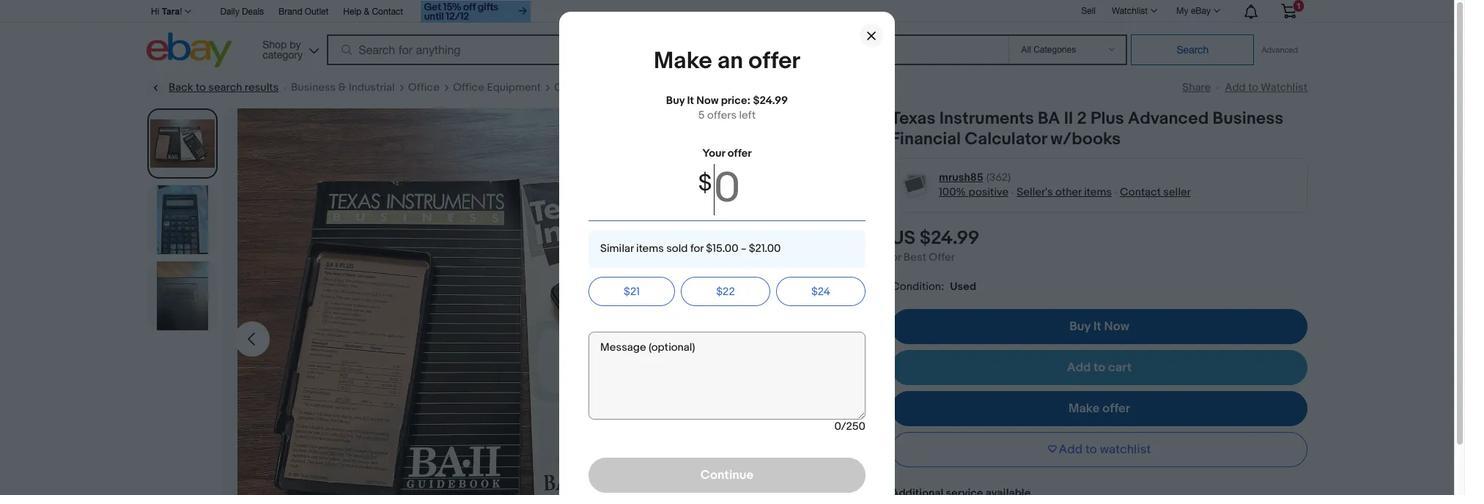 Task type: locate. For each thing, give the bounding box(es) containing it.
buy inside buy it now price: $24.99 5 offers left
[[666, 94, 685, 108]]

advanced down your shopping cart contains 1 item icon
[[1262, 45, 1298, 54]]

1 vertical spatial &
[[338, 81, 346, 95]]

100% positive link
[[939, 185, 1009, 199]]

my ebay
[[1176, 6, 1211, 16]]

picture 3 of 3 image
[[148, 262, 217, 331]]

buy left "price:"
[[666, 94, 685, 108]]

1 vertical spatial watchlist
[[1261, 81, 1307, 95]]

watchlist inside watchlist 'link'
[[1112, 6, 1148, 16]]

0 vertical spatial buy
[[666, 94, 685, 108]]

watchlist
[[1112, 6, 1148, 16], [1261, 81, 1307, 95]]

picture 1 of 3 image
[[149, 110, 216, 177]]

offer right an
[[749, 47, 800, 75]]

None submit
[[1131, 34, 1254, 65]]

& inside account navigation
[[364, 7, 369, 17]]

buy up add to cart
[[1069, 319, 1091, 334]]

back to search results
[[169, 81, 279, 95]]

to inside add to watchlist 'button'
[[1085, 443, 1097, 457]]

2 vertical spatial offer
[[1102, 402, 1130, 416]]

instruments
[[939, 108, 1034, 129]]

business inside texas instruments ba ii 2 plus advanced business financial calculator w/books
[[1213, 108, 1283, 129]]

0 vertical spatial it
[[687, 94, 694, 108]]

& for contact
[[364, 7, 369, 17]]

1 vertical spatial business
[[1213, 108, 1283, 129]]

items left sold
[[636, 242, 664, 256]]

business & industrial
[[291, 81, 395, 95]]

back to search results link
[[147, 79, 279, 97]]

0 horizontal spatial make
[[654, 47, 712, 75]]

it
[[687, 94, 694, 108], [1093, 319, 1101, 334]]

1 office from the left
[[408, 81, 440, 95]]

$22
[[716, 285, 735, 299]]

items inside loading details dialog
[[636, 242, 664, 256]]

(362)
[[986, 171, 1011, 185]]

us
[[891, 227, 915, 250]]

mrush85 (362)
[[939, 171, 1011, 185]]

to down advanced "link"
[[1248, 81, 1258, 95]]

daily deals
[[220, 7, 264, 17]]

left
[[739, 108, 756, 122]]

texas instruments ba ii 2 plus advanced business financial calculator w/books
[[891, 108, 1283, 150]]

it up add to cart
[[1093, 319, 1101, 334]]

add to cart link
[[891, 350, 1307, 385]]

now inside buy it now price: $24.99 5 offers left
[[696, 94, 718, 108]]

add for add to watchlist
[[1059, 443, 1083, 457]]

$24.99
[[753, 94, 788, 108], [920, 227, 979, 250]]

now
[[696, 94, 718, 108], [1104, 319, 1129, 334]]

add
[[1225, 81, 1246, 95], [1067, 361, 1091, 375], [1059, 443, 1083, 457]]

1 horizontal spatial advanced
[[1262, 45, 1298, 54]]

1 vertical spatial items
[[636, 242, 664, 256]]

0 horizontal spatial advanced
[[1128, 108, 1209, 129]]

advanced inside texas instruments ba ii 2 plus advanced business financial calculator w/books
[[1128, 108, 1209, 129]]

office right office link
[[453, 81, 484, 95]]

to left cart
[[1094, 361, 1105, 375]]

0 horizontal spatial $24.99
[[753, 94, 788, 108]]

1 horizontal spatial buy
[[1069, 319, 1091, 334]]

0 horizontal spatial office
[[408, 81, 440, 95]]

0 vertical spatial advanced
[[1262, 45, 1298, 54]]

advanced
[[1262, 45, 1298, 54], [1128, 108, 1209, 129]]

make up add to watchlist 'button'
[[1068, 402, 1100, 416]]

equipment
[[487, 81, 541, 95]]

1 horizontal spatial it
[[1093, 319, 1101, 334]]

$24
[[811, 285, 830, 299]]

offer inside make offer 'link'
[[1102, 402, 1130, 416]]

watchlist
[[1100, 443, 1151, 457]]

items right other
[[1084, 185, 1112, 199]]

offer for make offer
[[1102, 402, 1130, 416]]

$24.99 up offer
[[920, 227, 979, 250]]

2 office from the left
[[453, 81, 484, 95]]

0 vertical spatial items
[[1084, 185, 1112, 199]]

business down add to watchlist link
[[1213, 108, 1283, 129]]

& left industrial
[[338, 81, 346, 95]]

similar
[[600, 242, 634, 256]]

1 horizontal spatial make
[[1068, 402, 1100, 416]]

contact left seller
[[1120, 185, 1161, 199]]

1 vertical spatial offer
[[728, 147, 752, 161]]

none text field inside loading details dialog
[[588, 332, 866, 420]]

sell
[[1081, 6, 1096, 16]]

sold
[[666, 242, 688, 256]]

0 vertical spatial $24.99
[[753, 94, 788, 108]]

1 vertical spatial now
[[1104, 319, 1129, 334]]

make offer link
[[891, 391, 1307, 426]]

to
[[196, 81, 206, 95], [1248, 81, 1258, 95], [1094, 361, 1105, 375], [1085, 443, 1097, 457]]

banner
[[147, 0, 1307, 71]]

ba
[[1038, 108, 1060, 129]]

add inside 'button'
[[1059, 443, 1083, 457]]

0 vertical spatial offer
[[749, 47, 800, 75]]

1 vertical spatial advanced
[[1128, 108, 1209, 129]]

add down make offer 'link'
[[1059, 443, 1083, 457]]

business
[[291, 81, 336, 95], [1213, 108, 1283, 129]]

share button
[[1182, 81, 1211, 95]]

contact
[[372, 7, 403, 17], [1120, 185, 1161, 199]]

0 horizontal spatial contact
[[372, 7, 403, 17]]

1 horizontal spatial contact
[[1120, 185, 1161, 199]]

1 vertical spatial make
[[1068, 402, 1100, 416]]

1 vertical spatial buy
[[1069, 319, 1091, 334]]

office for office
[[408, 81, 440, 95]]

or
[[891, 251, 901, 265]]

100%
[[939, 185, 966, 199]]

1 horizontal spatial business
[[1213, 108, 1283, 129]]

add for add to cart
[[1067, 361, 1091, 375]]

1 horizontal spatial $24.99
[[920, 227, 979, 250]]

it inside buy it now price: $24.99 5 offers left
[[687, 94, 694, 108]]

0 vertical spatial make
[[654, 47, 712, 75]]

add left cart
[[1067, 361, 1091, 375]]

$24 button
[[776, 277, 866, 307]]

add to cart
[[1067, 361, 1132, 375]]

0 vertical spatial add
[[1225, 81, 1246, 95]]

share
[[1182, 81, 1211, 95]]

now up cart
[[1104, 319, 1129, 334]]

advanced down share at the top of page
[[1128, 108, 1209, 129]]

price:
[[721, 94, 751, 108]]

offer down cart
[[1102, 402, 1130, 416]]

1 vertical spatial it
[[1093, 319, 1101, 334]]

items
[[1084, 185, 1112, 199], [636, 242, 664, 256]]

$21 button
[[588, 277, 675, 307]]

it left "price:"
[[687, 94, 694, 108]]

1 vertical spatial $24.99
[[920, 227, 979, 250]]

my
[[1176, 6, 1188, 16]]

to right back
[[196, 81, 206, 95]]

make inside loading details dialog
[[654, 47, 712, 75]]

$24.99 inside us $24.99 or best offer
[[920, 227, 979, 250]]

office right industrial
[[408, 81, 440, 95]]

watchlist right sell link
[[1112, 6, 1148, 16]]

0 horizontal spatial now
[[696, 94, 718, 108]]

none submit inside banner
[[1131, 34, 1254, 65]]

mrush85
[[939, 171, 983, 185]]

$24.99 up 'left'
[[753, 94, 788, 108]]

0 horizontal spatial buy
[[666, 94, 685, 108]]

help
[[343, 7, 361, 17]]

calculators
[[554, 81, 612, 95]]

1 vertical spatial add
[[1067, 361, 1091, 375]]

1 horizontal spatial office
[[453, 81, 484, 95]]

make inside 'link'
[[1068, 402, 1100, 416]]

calculators link
[[554, 81, 612, 95]]

watchlist down advanced "link"
[[1261, 81, 1307, 95]]

None text field
[[588, 332, 866, 420]]

offer right your
[[728, 147, 752, 161]]

offer
[[749, 47, 800, 75], [728, 147, 752, 161], [1102, 402, 1130, 416]]

contact right help
[[372, 7, 403, 17]]

0 horizontal spatial &
[[338, 81, 346, 95]]

brand
[[279, 7, 302, 17]]

make left an
[[654, 47, 712, 75]]

2 vertical spatial add
[[1059, 443, 1083, 457]]

0 horizontal spatial items
[[636, 242, 664, 256]]

office equipment
[[453, 81, 541, 95]]

industrial
[[349, 81, 395, 95]]

& right help
[[364, 7, 369, 17]]

deals
[[242, 7, 264, 17]]

0 vertical spatial &
[[364, 7, 369, 17]]

your shopping cart contains 1 item image
[[1280, 4, 1297, 18]]

0 vertical spatial business
[[291, 81, 336, 95]]

$22 button
[[681, 277, 770, 307]]

make for make an offer
[[654, 47, 712, 75]]

1 horizontal spatial now
[[1104, 319, 1129, 334]]

get an extra 15% off image
[[421, 1, 531, 23]]

contact seller link
[[1120, 185, 1191, 199]]

1 horizontal spatial &
[[364, 7, 369, 17]]

to inside back to search results link
[[196, 81, 206, 95]]

0 vertical spatial watchlist
[[1112, 6, 1148, 16]]

continue button
[[588, 458, 866, 493]]

0 vertical spatial contact
[[372, 7, 403, 17]]

0 horizontal spatial watchlist
[[1112, 6, 1148, 16]]

0 vertical spatial now
[[696, 94, 718, 108]]

to for watchlist
[[1248, 81, 1258, 95]]

add right share button
[[1225, 81, 1246, 95]]

now up '5'
[[696, 94, 718, 108]]

seller
[[1163, 185, 1191, 199]]

& for industrial
[[338, 81, 346, 95]]

1 horizontal spatial items
[[1084, 185, 1112, 199]]

buy
[[666, 94, 685, 108], [1069, 319, 1091, 334]]

picture 2 of 3 image
[[148, 185, 217, 254]]

it for buy it now
[[1093, 319, 1101, 334]]

office equipment link
[[453, 81, 541, 95]]

to left watchlist on the right of the page
[[1085, 443, 1097, 457]]

help & contact link
[[343, 4, 403, 21]]

my ebay link
[[1168, 2, 1227, 20]]

0 horizontal spatial it
[[687, 94, 694, 108]]

to inside add to cart link
[[1094, 361, 1105, 375]]

business right the results
[[291, 81, 336, 95]]

plus
[[1091, 108, 1124, 129]]



Task type: describe. For each thing, give the bounding box(es) containing it.
mrush85 link
[[939, 171, 983, 185]]

mrush85 image
[[900, 170, 930, 200]]

outlet
[[305, 7, 329, 17]]

for
[[690, 242, 704, 256]]

advanced link
[[1254, 35, 1305, 64]]

$24.99 inside buy it now price: $24.99 5 offers left
[[753, 94, 788, 108]]

brand outlet link
[[279, 4, 329, 21]]

back
[[169, 81, 193, 95]]

buy for buy it now price: $24.99 5 offers left
[[666, 94, 685, 108]]

seller's other items link
[[1017, 185, 1112, 199]]

0 / 250
[[834, 420, 866, 434]]

buy it now link
[[891, 309, 1307, 344]]

make for make offer
[[1068, 402, 1100, 416]]

your
[[702, 147, 725, 161]]

$21.00
[[749, 242, 781, 256]]

buy it now price: $24.99 5 offers left
[[666, 94, 788, 122]]

add for add to watchlist
[[1225, 81, 1246, 95]]

offers
[[707, 108, 737, 122]]

brand outlet
[[279, 7, 329, 17]]

$15.00
[[706, 242, 738, 256]]

results
[[245, 81, 279, 95]]

loading details dialog
[[0, 0, 1465, 495]]

daily
[[220, 7, 239, 17]]

condition:
[[891, 280, 944, 294]]

search
[[208, 81, 242, 95]]

0
[[834, 420, 841, 434]]

account navigation
[[147, 0, 1307, 25]]

to for search
[[196, 81, 206, 95]]

an
[[717, 47, 743, 75]]

buy for buy it now
[[1069, 319, 1091, 334]]

seller's
[[1017, 185, 1053, 199]]

–
[[741, 242, 746, 256]]

sell link
[[1075, 6, 1102, 16]]

5
[[698, 108, 705, 122]]

watchlist link
[[1104, 2, 1164, 20]]

ebay
[[1191, 6, 1211, 16]]

office for office equipment
[[453, 81, 484, 95]]

now for buy it now
[[1104, 319, 1129, 334]]

office link
[[408, 81, 440, 95]]

Your offer text field
[[560, 161, 1047, 218]]

used
[[950, 280, 976, 294]]

to for cart
[[1094, 361, 1105, 375]]

us $24.99 or best offer
[[891, 227, 979, 265]]

add to watchlist button
[[891, 432, 1307, 468]]

w/books
[[1051, 129, 1121, 150]]

contact inside account navigation
[[372, 7, 403, 17]]

texas instruments ba ii 2 plus advanced business financial calculator w/books - picture 1 of 3 image
[[223, 108, 868, 495]]

seller's other items
[[1017, 185, 1112, 199]]

contact seller
[[1120, 185, 1191, 199]]

other
[[1055, 185, 1082, 199]]

calculator
[[965, 129, 1047, 150]]

1 vertical spatial contact
[[1120, 185, 1161, 199]]

offer
[[929, 251, 955, 265]]

continue
[[700, 469, 754, 483]]

to for watchlist
[[1085, 443, 1097, 457]]

100% positive
[[939, 185, 1009, 199]]

make offer
[[1068, 402, 1130, 416]]

positive
[[968, 185, 1009, 199]]

business & industrial link
[[291, 81, 395, 95]]

1 horizontal spatial watchlist
[[1261, 81, 1307, 95]]

similar items sold for $15.00 – $21.00
[[600, 242, 781, 256]]

help & contact
[[343, 7, 403, 17]]

advanced inside advanced "link"
[[1262, 45, 1298, 54]]

$21
[[624, 285, 640, 299]]

best
[[904, 251, 926, 265]]

offer for your offer
[[728, 147, 752, 161]]

ii
[[1064, 108, 1073, 129]]

texas
[[891, 108, 935, 129]]

make an offer
[[654, 47, 800, 75]]

condition: used
[[891, 280, 976, 294]]

add to watchlist
[[1059, 443, 1151, 457]]

banner containing sell
[[147, 0, 1307, 71]]

add to watchlist link
[[1225, 81, 1307, 95]]

2
[[1077, 108, 1087, 129]]

250
[[846, 420, 866, 434]]

daily deals link
[[220, 4, 264, 21]]

/
[[841, 420, 846, 434]]

add to watchlist
[[1225, 81, 1307, 95]]

buy it now
[[1069, 319, 1129, 334]]

your offer
[[702, 147, 752, 161]]

cart
[[1108, 361, 1132, 375]]

it for buy it now price: $24.99 5 offers left
[[687, 94, 694, 108]]

0 horizontal spatial business
[[291, 81, 336, 95]]

financial
[[891, 129, 961, 150]]

now for buy it now price: $24.99 5 offers left
[[696, 94, 718, 108]]



Task type: vqa. For each thing, say whether or not it's contained in the screenshot.
7pc Nonstick Ceramic Coated Aluminum Cookware Set Cream - Figmint -
no



